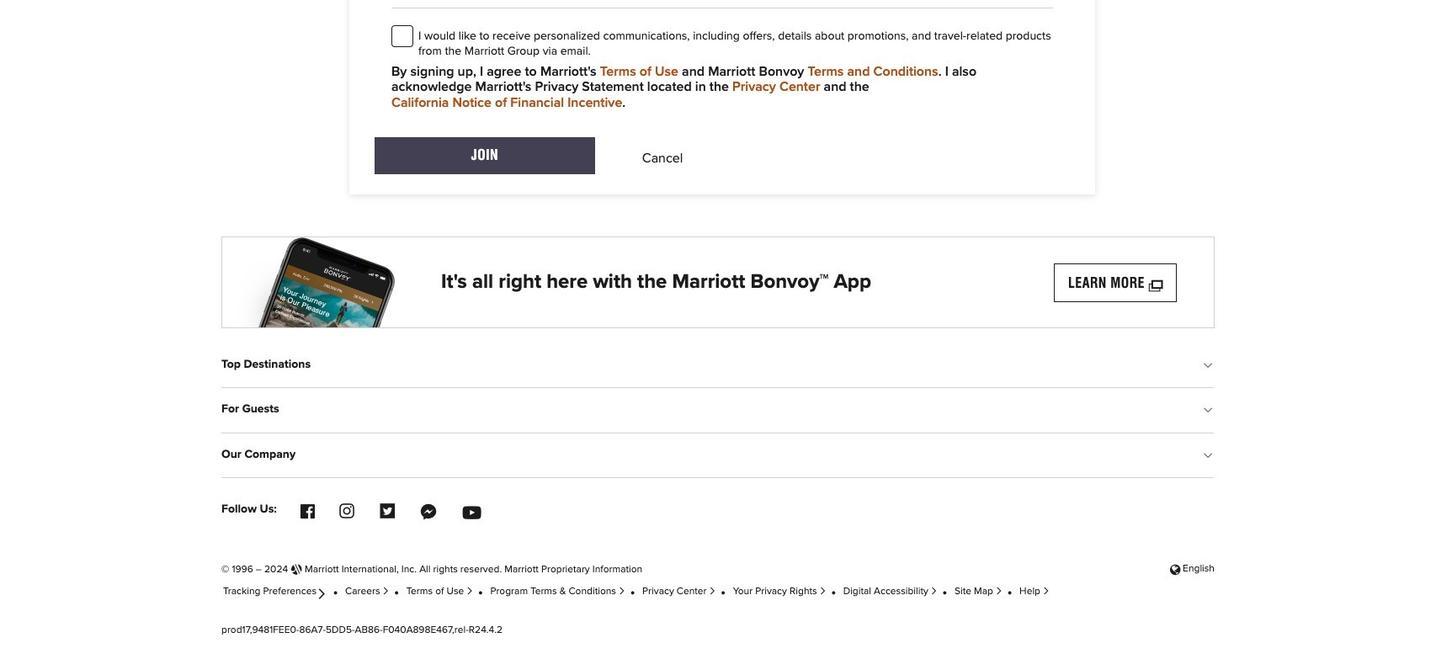 Task type: vqa. For each thing, say whether or not it's contained in the screenshot.
fifth dot icon from right
yes



Task type: locate. For each thing, give the bounding box(es) containing it.
arrow right image
[[382, 589, 389, 596], [619, 589, 626, 596], [709, 589, 716, 596]]

1 horizontal spatial arrow right image
[[619, 589, 626, 596]]

arrow right image
[[317, 587, 327, 597], [466, 589, 473, 596], [820, 589, 827, 596], [931, 589, 938, 596], [996, 589, 1003, 596], [1043, 589, 1050, 596]]

4 dot image from the left
[[721, 589, 726, 594]]

3 dot image from the left
[[943, 589, 947, 594]]

opens in a new browser window. image
[[1149, 275, 1163, 291]]

2 arrow right image from the left
[[619, 589, 626, 596]]

arrow right image for 3rd dot image from left
[[709, 589, 716, 596]]

marriott bonvoy™ app image
[[222, 238, 424, 328]]

3 arrow right image from the left
[[709, 589, 716, 596]]

0 horizontal spatial arrow right image
[[382, 589, 389, 596]]

1 dot image from the left
[[333, 589, 338, 594]]

4 dot image from the left
[[1008, 589, 1012, 594]]

dot image
[[333, 589, 338, 594], [395, 589, 399, 594], [631, 589, 635, 594], [721, 589, 726, 594]]

1 arrow right image from the left
[[382, 589, 389, 596]]

dot image
[[479, 589, 483, 594], [832, 589, 836, 594], [943, 589, 947, 594], [1008, 589, 1012, 594]]

2 horizontal spatial arrow right image
[[709, 589, 716, 596]]



Task type: describe. For each thing, give the bounding box(es) containing it.
1 dot image from the left
[[479, 589, 483, 594]]

2 dot image from the left
[[395, 589, 399, 594]]

arrow right image for fourth dot image from the right
[[382, 589, 389, 596]]

2 dot image from the left
[[832, 589, 836, 594]]

mi globe image
[[291, 561, 302, 576]]

globe image
[[1171, 564, 1181, 575]]

3 dot image from the left
[[631, 589, 635, 594]]



